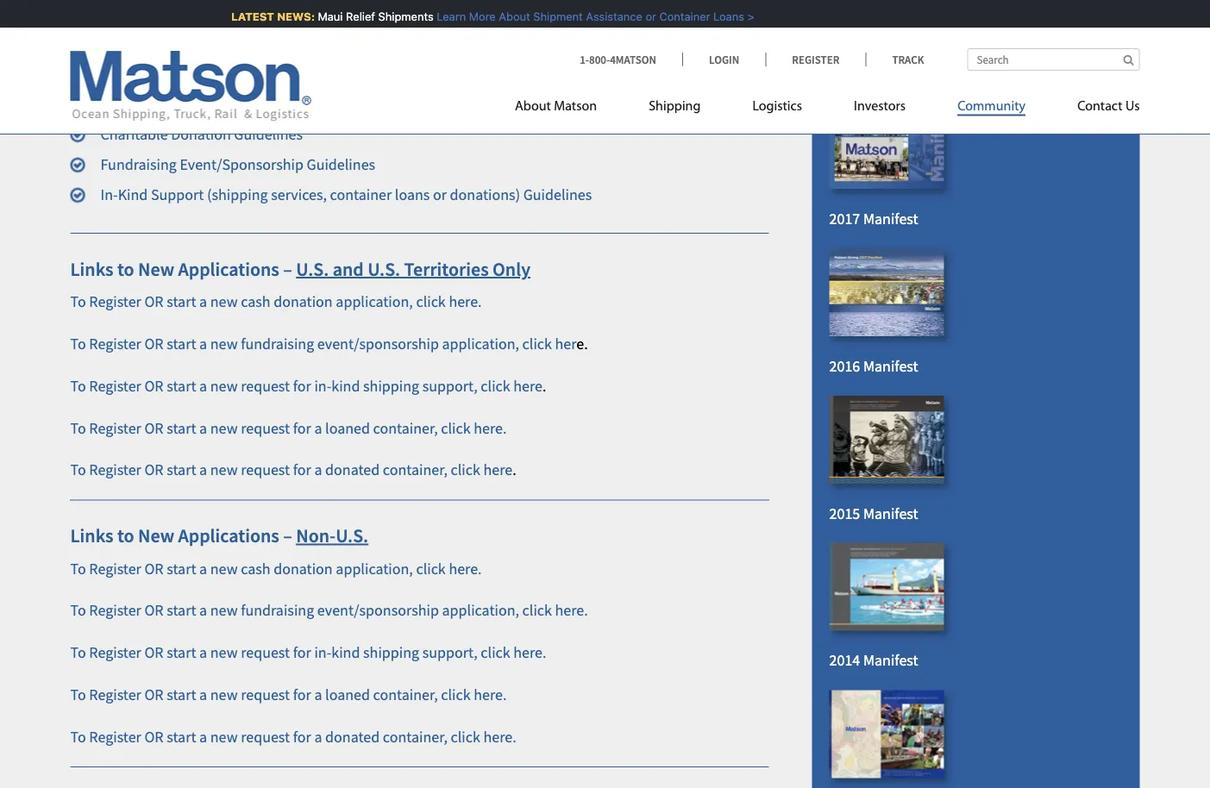 Task type: vqa. For each thing, say whether or not it's contained in the screenshot.
2nd To Register OR start a new cash donation application, click here. from the top of the page
yes



Task type: locate. For each thing, give the bounding box(es) containing it.
4 or from the top
[[144, 419, 164, 438]]

1 cash from the top
[[241, 292, 270, 312]]

9 new from the top
[[210, 685, 238, 705]]

3 request from the top
[[241, 461, 290, 480]]

learn more about shipment assistance or container loans > link
[[431, 10, 749, 23]]

in- for here
[[314, 377, 331, 396]]

new for to register or start a new fundraising event/sponsorship application, click here. link
[[210, 601, 238, 621]]

0 vertical spatial to register or start a new cash donation application, click here.
[[70, 292, 482, 312]]

in- down to register or start a new fundraising event/sponsorship application, click her link
[[314, 377, 331, 396]]

1 vertical spatial to
[[117, 524, 134, 548]]

container,
[[373, 419, 438, 438], [383, 461, 448, 480], [373, 685, 438, 705], [383, 728, 448, 747]]

request
[[241, 377, 290, 396], [241, 419, 290, 438], [241, 461, 290, 480], [241, 643, 290, 663], [241, 685, 290, 705], [241, 728, 290, 747]]

to
[[117, 258, 134, 281], [117, 524, 134, 548]]

1 to from the top
[[117, 258, 134, 281]]

0 vertical spatial loaned
[[325, 419, 370, 438]]

2 to from the top
[[70, 334, 86, 354]]

support, for here.
[[422, 643, 478, 663]]

1 vertical spatial new
[[138, 524, 174, 548]]

to register or start a new request for in-kind shipping support, click here.
[[70, 643, 546, 663]]

1 links from the top
[[70, 258, 114, 281]]

1 shipping from the top
[[363, 377, 419, 396]]

or for second to register or start a new cash donation application, click here. link from the top
[[144, 559, 164, 579]]

1 vertical spatial cash
[[241, 559, 270, 579]]

2017
[[829, 209, 860, 229]]

to register or start a new cash donation application, click here. down the non-
[[70, 559, 482, 579]]

10 new from the top
[[210, 728, 238, 747]]

community
[[957, 100, 1026, 113]]

applications
[[178, 258, 279, 281], [178, 524, 279, 548]]

0 vertical spatial donation
[[274, 292, 333, 312]]

0 vertical spatial links
[[70, 258, 114, 281]]

loaned down to register or start a new request for in-kind shipping support, click here .
[[325, 419, 370, 438]]

7 or from the top
[[144, 601, 164, 621]]

1 vertical spatial here
[[483, 461, 513, 480]]

u.s. right and
[[368, 258, 400, 281]]

or right loans
[[433, 185, 447, 205]]

1 to register or start a new cash donation application, click here. link from the top
[[70, 292, 482, 312]]

cash down links to new applications – non-u.s. in the left bottom of the page
[[241, 559, 270, 579]]

for up the non-
[[293, 461, 311, 480]]

3 manifest from the top
[[863, 357, 918, 376]]

contact us link
[[1051, 91, 1140, 126]]

5 manifest from the top
[[863, 651, 918, 671]]

0 vertical spatial fundraising
[[241, 334, 314, 354]]

to register or start a new cash donation application, click here. link down the non-
[[70, 559, 482, 579]]

donated
[[325, 461, 380, 480], [325, 728, 380, 747]]

1 vertical spatial to register or start a new request for a loaned container, click here. link
[[70, 685, 507, 705]]

4 new from the top
[[210, 419, 238, 438]]

3 for from the top
[[293, 461, 311, 480]]

new for second to register or start a new cash donation application, click here. link from the top
[[210, 559, 238, 579]]

0 vertical spatial kind
[[331, 377, 360, 396]]

1 vertical spatial to register or start a new request for a loaned container, click here.
[[70, 685, 507, 705]]

2 in- from the top
[[314, 643, 331, 663]]

charitable donation guidelines link
[[100, 125, 303, 145]]

7 new from the top
[[210, 601, 238, 621]]

us
[[1125, 100, 1140, 113]]

community link
[[932, 91, 1051, 126]]

or for second to register or start a new request for a loaned container, click here. link from the bottom
[[144, 419, 164, 438]]

1-800-4matson
[[580, 52, 656, 66]]

to
[[70, 292, 86, 312], [70, 334, 86, 354], [70, 377, 86, 396], [70, 419, 86, 438], [70, 461, 86, 480], [70, 559, 86, 579], [70, 601, 86, 621], [70, 643, 86, 663], [70, 685, 86, 705], [70, 728, 86, 747]]

or for to register or start a new fundraising event/sponsorship application, click here. link
[[144, 601, 164, 621]]

0 vertical spatial support,
[[422, 377, 478, 396]]

1 vertical spatial kind
[[331, 643, 360, 663]]

or left container
[[640, 10, 651, 23]]

fundraising
[[100, 155, 177, 175]]

2014
[[829, 651, 860, 671]]

2017 manifest
[[829, 209, 918, 229]]

donation down the non-
[[274, 559, 333, 579]]

2 applications from the top
[[178, 524, 279, 548]]

1 vertical spatial .
[[513, 461, 516, 480]]

shipping
[[363, 377, 419, 396], [363, 643, 419, 663]]

about right more
[[493, 10, 525, 23]]

2 for from the top
[[293, 419, 311, 438]]

manifest icon image down 2014 manifest
[[829, 691, 944, 779]]

application,
[[336, 292, 413, 312], [442, 334, 519, 354], [336, 559, 413, 579], [442, 601, 519, 621]]

1 vertical spatial to register or start a new cash donation application, click here.
[[70, 559, 482, 579]]

u.s. left and
[[296, 258, 329, 281]]

1 vertical spatial links
[[70, 524, 114, 548]]

loaned down to register or start a new request for in-kind shipping support, click here.
[[325, 685, 370, 705]]

1 new from the top
[[138, 258, 174, 281]]

1 event/sponsorship from the top
[[317, 334, 439, 354]]

kind down "to register or start a new fundraising event/sponsorship application, click her e."
[[331, 377, 360, 396]]

shipping
[[649, 100, 701, 113]]

manifest icon image up 2016 manifest
[[829, 249, 944, 337]]

2 donation from the top
[[274, 559, 333, 579]]

investors link
[[828, 91, 932, 126]]

or for to register or start a new request for a donated container, click here. link
[[144, 728, 164, 747]]

kind down to register or start a new fundraising event/sponsorship application, click here. link
[[331, 643, 360, 663]]

.
[[543, 377, 546, 396], [513, 461, 516, 480]]

2 – from the top
[[283, 524, 292, 548]]

for down to register or start a new request for in-kind shipping support, click here. link
[[293, 685, 311, 705]]

1 vertical spatial to register or start a new cash donation application, click here. link
[[70, 559, 482, 579]]

2 manifest from the top
[[863, 209, 918, 229]]

manifest up investors
[[863, 62, 918, 82]]

1 vertical spatial donation
[[274, 559, 333, 579]]

1 start from the top
[[167, 292, 196, 312]]

and
[[333, 258, 364, 281]]

4 manifest icon image from the top
[[829, 691, 944, 779]]

1 or from the top
[[144, 292, 164, 312]]

9 start from the top
[[167, 685, 196, 705]]

to register or start a new cash donation application, click here. link down links to new applications – u.s. and u.s. territories only on the left top of the page
[[70, 292, 482, 312]]

9 or from the top
[[144, 685, 164, 705]]

or for second to register or start a new request for a loaned container, click here. link from the top
[[144, 685, 164, 705]]

manifest for 2015 manifest
[[863, 504, 918, 523]]

1 vertical spatial fundraising
[[241, 601, 314, 621]]

2 shipping from the top
[[363, 643, 419, 663]]

0 vertical spatial here
[[513, 377, 543, 396]]

manifest right 2017 in the right top of the page
[[863, 209, 918, 229]]

donation down links to new applications – u.s. and u.s. territories only on the left top of the page
[[274, 292, 333, 312]]

track
[[892, 52, 924, 66]]

7 start from the top
[[167, 601, 196, 621]]

fundraising up to register or start a new request for in-kind shipping support, click here link
[[241, 334, 314, 354]]

or for second to register or start a new cash donation application, click here. link from the bottom
[[144, 292, 164, 312]]

0 vertical spatial event/sponsorship
[[317, 334, 439, 354]]

click
[[416, 292, 446, 312], [522, 334, 552, 354], [481, 377, 510, 396], [441, 419, 471, 438], [451, 461, 480, 480], [416, 559, 446, 579], [522, 601, 552, 621], [481, 643, 510, 663], [441, 685, 471, 705], [451, 728, 480, 747]]

links for links to new applications – non-u.s.
[[70, 524, 114, 548]]

6 or from the top
[[144, 559, 164, 579]]

new for to register or start a new request for a donated container, click here. link
[[210, 728, 238, 747]]

charitable
[[100, 125, 168, 145]]

contact us
[[1077, 100, 1140, 113]]

0 vertical spatial new
[[138, 258, 174, 281]]

support,
[[422, 377, 478, 396], [422, 643, 478, 663]]

1 for from the top
[[293, 377, 311, 396]]

fundraising up to register or start a new request for in-kind shipping support, click here.
[[241, 601, 314, 621]]

in-
[[100, 185, 118, 205]]

8 to from the top
[[70, 643, 86, 663]]

cash
[[241, 292, 270, 312], [241, 559, 270, 579]]

manifest right 2014
[[863, 651, 918, 671]]

new
[[138, 258, 174, 281], [138, 524, 174, 548]]

for
[[293, 377, 311, 396], [293, 419, 311, 438], [293, 461, 311, 480], [293, 643, 311, 663], [293, 685, 311, 705], [293, 728, 311, 747]]

to register or start a new request for a loaned container, click here. link up 'to register or start a new request for a donated container, click here' link
[[70, 419, 507, 438]]

5 to from the top
[[70, 461, 86, 480]]

None search field
[[967, 48, 1140, 71]]

4matson
[[610, 52, 656, 66]]

1 vertical spatial about
[[515, 100, 551, 113]]

0 vertical spatial .
[[543, 377, 546, 396]]

fundraising event/sponsorship guidelines
[[100, 155, 375, 175]]

event/sponsorship down and
[[317, 334, 439, 354]]

1 applications from the top
[[178, 258, 279, 281]]

7 to from the top
[[70, 601, 86, 621]]

to register or start a new request for in-kind shipping support, click here link
[[70, 377, 543, 396]]

8 or from the top
[[144, 643, 164, 663]]

to register or start a new request for a donated container, click here.
[[70, 728, 516, 747]]

to register or start a new cash donation application, click here. link
[[70, 292, 482, 312], [70, 559, 482, 579]]

0 vertical spatial donated
[[325, 461, 380, 480]]

0 vertical spatial applications
[[178, 258, 279, 281]]

3 start from the top
[[167, 377, 196, 396]]

9 to from the top
[[70, 685, 86, 705]]

– left and
[[283, 258, 292, 281]]

loans
[[708, 10, 739, 23]]

0 horizontal spatial or
[[433, 185, 447, 205]]

1 kind from the top
[[331, 377, 360, 396]]

2018 manifest
[[829, 62, 918, 82]]

manifest for 2018 manifest
[[863, 62, 918, 82]]

manifest for 2014 manifest
[[863, 651, 918, 671]]

for down to register or start a new fundraising event/sponsorship application, click here. at the bottom left of page
[[293, 643, 311, 663]]

2016
[[829, 357, 860, 376]]

6 new from the top
[[210, 559, 238, 579]]

– for u.s.
[[283, 258, 292, 281]]

to register or start a new request for a loaned container, click here. up to register or start a new request for a donated container, click here. link
[[70, 685, 507, 705]]

1 vertical spatial shipping
[[363, 643, 419, 663]]

u.s. up to register or start a new fundraising event/sponsorship application, click here. link
[[336, 524, 368, 548]]

guidelines up charitable
[[70, 88, 157, 112]]

6 to from the top
[[70, 559, 86, 579]]

manifest right 2015
[[863, 504, 918, 523]]

1 manifest from the top
[[863, 62, 918, 82]]

0 vertical spatial shipping
[[363, 377, 419, 396]]

applications for non-
[[178, 524, 279, 548]]

links
[[70, 258, 114, 281], [70, 524, 114, 548]]

1 support, from the top
[[422, 377, 478, 396]]

to register or start a new cash donation application, click here. down links to new applications – u.s. and u.s. territories only on the left top of the page
[[70, 292, 482, 312]]

shipments
[[373, 10, 428, 23]]

0 vertical spatial to register or start a new request for a loaned container, click here. link
[[70, 419, 507, 438]]

in-
[[314, 377, 331, 396], [314, 643, 331, 663]]

8 start from the top
[[167, 643, 196, 663]]

or
[[640, 10, 651, 23], [433, 185, 447, 205]]

1 vertical spatial applications
[[178, 524, 279, 548]]

manifest icon image
[[829, 249, 944, 337], [829, 396, 944, 484], [829, 543, 944, 631], [829, 691, 944, 779]]

0 vertical spatial –
[[283, 258, 292, 281]]

donation
[[274, 292, 333, 312], [274, 559, 333, 579]]

new for second to register or start a new cash donation application, click here. link from the bottom
[[210, 292, 238, 312]]

1 new from the top
[[210, 292, 238, 312]]

1 in- from the top
[[314, 377, 331, 396]]

4 request from the top
[[241, 643, 290, 663]]

to register or start a new fundraising event/sponsorship application, click here.
[[70, 601, 588, 621]]

1 vertical spatial donated
[[325, 728, 380, 747]]

cash down links to new applications – u.s. and u.s. territories only on the left top of the page
[[241, 292, 270, 312]]

3 new from the top
[[210, 377, 238, 396]]

support
[[151, 185, 204, 205]]

0 vertical spatial to register or start a new request for a loaned container, click here.
[[70, 419, 507, 438]]

2 links from the top
[[70, 524, 114, 548]]

to register or start a new request for a loaned container, click here. link up to register or start a new request for a donated container, click here. link
[[70, 685, 507, 705]]

4 manifest from the top
[[863, 504, 918, 523]]

guidelines
[[70, 88, 157, 112], [234, 125, 303, 145], [307, 155, 375, 175], [523, 185, 592, 205]]

shipping down to register or start a new fundraising event/sponsorship application, click here. link
[[363, 643, 419, 663]]

–
[[283, 258, 292, 281], [283, 524, 292, 548]]

loans
[[395, 185, 430, 205]]

1 vertical spatial event/sponsorship
[[317, 601, 439, 621]]

10 start from the top
[[167, 728, 196, 747]]

2 to from the top
[[117, 524, 134, 548]]

1 vertical spatial support,
[[422, 643, 478, 663]]

to register or start a new request for a loaned container, click here.
[[70, 419, 507, 438], [70, 685, 507, 705]]

– for non-
[[283, 524, 292, 548]]

1 fundraising from the top
[[241, 334, 314, 354]]

– left the non-
[[283, 524, 292, 548]]

manifest icon image up 2014 manifest
[[829, 543, 944, 631]]

0 vertical spatial to register or start a new cash donation application, click here. link
[[70, 292, 482, 312]]

2 donated from the top
[[325, 728, 380, 747]]

a
[[199, 292, 207, 312], [199, 334, 207, 354], [199, 377, 207, 396], [199, 419, 207, 438], [314, 419, 322, 438], [199, 461, 207, 480], [314, 461, 322, 480], [199, 559, 207, 579], [199, 601, 207, 621], [199, 643, 207, 663], [199, 685, 207, 705], [314, 685, 322, 705], [199, 728, 207, 747], [314, 728, 322, 747]]

8 new from the top
[[210, 643, 238, 663]]

to register or start a new cash donation application, click here.
[[70, 292, 482, 312], [70, 559, 482, 579]]

in- down to register or start a new fundraising event/sponsorship application, click here. link
[[314, 643, 331, 663]]

for down to register or start a new request for in-kind shipping support, click here link
[[293, 419, 311, 438]]

shipping for here.
[[363, 643, 419, 663]]

container
[[330, 185, 392, 205]]

contact
[[1077, 100, 1123, 113]]

shipment
[[528, 10, 577, 23]]

2 kind from the top
[[331, 643, 360, 663]]

container, for to register or start a new request for a donated container, click here. link
[[383, 728, 448, 747]]

1 donated from the top
[[325, 461, 380, 480]]

0 vertical spatial to
[[117, 258, 134, 281]]

2 fundraising from the top
[[241, 601, 314, 621]]

2 new from the top
[[138, 524, 174, 548]]

1 vertical spatial in-
[[314, 643, 331, 663]]

10 or from the top
[[144, 728, 164, 747]]

event/sponsorship
[[317, 334, 439, 354], [317, 601, 439, 621]]

event/sponsorship for here.
[[317, 601, 439, 621]]

donated for here.
[[325, 728, 380, 747]]

2 to register or start a new cash donation application, click here. link from the top
[[70, 559, 482, 579]]

2 event/sponsorship from the top
[[317, 601, 439, 621]]

shipping down "to register or start a new fundraising event/sponsorship application, click her e."
[[363, 377, 419, 396]]

applications for u.s.
[[178, 258, 279, 281]]

fundraising
[[241, 334, 314, 354], [241, 601, 314, 621]]

to register or start a new request for a loaned container, click here. up 'to register or start a new request for a donated container, click here' link
[[70, 419, 507, 438]]

1 donation from the top
[[274, 292, 333, 312]]

register
[[792, 52, 840, 66], [89, 292, 141, 312], [89, 334, 141, 354], [89, 377, 141, 396], [89, 419, 141, 438], [89, 461, 141, 480], [89, 559, 141, 579], [89, 601, 141, 621], [89, 643, 141, 663], [89, 685, 141, 705], [89, 728, 141, 747]]

e.
[[576, 334, 588, 354]]

manifest
[[863, 62, 918, 82], [863, 209, 918, 229], [863, 357, 918, 376], [863, 504, 918, 523], [863, 651, 918, 671]]

1 vertical spatial loaned
[[325, 685, 370, 705]]

for down to register or start a new fundraising event/sponsorship application, click her link
[[293, 377, 311, 396]]

for down to register or start a new request for in-kind shipping support, click here.
[[293, 728, 311, 747]]

manifest right the 2016
[[863, 357, 918, 376]]

1 to register or start a new cash donation application, click here. from the top
[[70, 292, 482, 312]]

event/sponsorship for her
[[317, 334, 439, 354]]

0 vertical spatial cash
[[241, 292, 270, 312]]

5 or from the top
[[144, 461, 164, 480]]

in-kind support (shipping services, container loans or donations) guidelines
[[100, 185, 592, 205]]

1 vertical spatial –
[[283, 524, 292, 548]]

2 manifest icon image from the top
[[829, 396, 944, 484]]

manifest icon image up 2015 manifest
[[829, 396, 944, 484]]

5 start from the top
[[167, 461, 196, 480]]

support, for here
[[422, 377, 478, 396]]

event/sponsorship up to register or start a new request for in-kind shipping support, click here.
[[317, 601, 439, 621]]

1 horizontal spatial or
[[640, 10, 651, 23]]

0 vertical spatial in-
[[314, 377, 331, 396]]

2 to register or start a new cash donation application, click here. from the top
[[70, 559, 482, 579]]

here
[[513, 377, 543, 396], [483, 461, 513, 480]]

2 new from the top
[[210, 334, 238, 354]]

about left matson
[[515, 100, 551, 113]]

1 – from the top
[[283, 258, 292, 281]]

1 to register or start a new request for a loaned container, click here. link from the top
[[70, 419, 507, 438]]

matson community manifest image
[[829, 102, 944, 189]]

2 support, from the top
[[422, 643, 478, 663]]



Task type: describe. For each thing, give the bounding box(es) containing it.
5 request from the top
[[241, 685, 290, 705]]

links for links to new applications – u.s. and u.s. territories only
[[70, 258, 114, 281]]

more
[[464, 10, 490, 23]]

1 request from the top
[[241, 377, 290, 396]]

blue matson logo with ocean, shipping, truck, rail and logistics written beneath it. image
[[70, 51, 312, 122]]

1 to from the top
[[70, 292, 86, 312]]

territories
[[404, 258, 489, 281]]

login link
[[682, 52, 765, 66]]

shipping for here
[[363, 377, 419, 396]]

0 vertical spatial or
[[640, 10, 651, 23]]

5 new from the top
[[210, 461, 238, 480]]

shipping link
[[623, 91, 727, 126]]

container, for second to register or start a new request for a loaned container, click here. link from the bottom
[[373, 419, 438, 438]]

guidelines up event/sponsorship
[[234, 125, 303, 145]]

logistics
[[752, 100, 802, 113]]

event/sponsorship
[[180, 155, 304, 175]]

latest
[[226, 10, 269, 23]]

container, for second to register or start a new request for a loaned container, click here. link from the top
[[373, 685, 438, 705]]

Search search field
[[967, 48, 1140, 71]]

to register or start a new request for in-kind shipping support, click here .
[[70, 377, 546, 396]]

to register or start a new request for in-kind shipping support, click here. link
[[70, 643, 546, 663]]

kind
[[118, 185, 148, 205]]

to register or start a new fundraising event/sponsorship application, click her link
[[70, 334, 576, 354]]

new for links to new applications – non-u.s.
[[138, 524, 174, 548]]

2015
[[829, 504, 860, 523]]

manifest for 2016 manifest
[[863, 357, 918, 376]]

matson
[[554, 100, 597, 113]]

top menu navigation
[[515, 91, 1140, 126]]

guidelines up in-kind support (shipping services, container loans or donations) guidelines link at the top left of the page
[[307, 155, 375, 175]]

fundraising event/sponsorship guidelines link
[[100, 155, 375, 175]]

donation for second to register or start a new cash donation application, click here. link from the top
[[274, 559, 333, 579]]

2 request from the top
[[241, 419, 290, 438]]

about matson
[[515, 100, 597, 113]]

0 horizontal spatial .
[[513, 461, 516, 480]]

3 to from the top
[[70, 377, 86, 396]]

only
[[493, 258, 530, 281]]

new for to register or start a new request for in-kind shipping support, click here. link
[[210, 643, 238, 663]]

to for links to new applications – non-u.s.
[[117, 524, 134, 548]]

2015 manifest
[[829, 504, 918, 523]]

fundraising for to register or start a new fundraising event/sponsorship application, click here.
[[241, 601, 314, 621]]

or for to register or start a new request for in-kind shipping support, click here. link
[[144, 643, 164, 663]]

5 for from the top
[[293, 685, 311, 705]]

donated for here
[[325, 461, 380, 480]]

maui
[[312, 10, 337, 23]]

donations)
[[450, 185, 520, 205]]

to for links to new applications – u.s. and u.s. territories only
[[117, 258, 134, 281]]

kind for here
[[331, 377, 360, 396]]

new for second to register or start a new request for a loaned container, click here. link from the top
[[210, 685, 238, 705]]

news:
[[271, 10, 309, 23]]

to register or start a new fundraising event/sponsorship application, click here. link
[[70, 601, 588, 621]]

login
[[709, 52, 739, 66]]

links to new applications – u.s. and u.s. territories only
[[70, 258, 530, 281]]

800-
[[589, 52, 610, 66]]

register link
[[765, 52, 865, 66]]

4 start from the top
[[167, 419, 196, 438]]

links to new applications – non-u.s.
[[70, 524, 368, 548]]

to register or start a new request for a donated container, click here link
[[70, 461, 513, 480]]

10 to from the top
[[70, 728, 86, 747]]

to register or start a new request for a donated container, click here. link
[[70, 728, 516, 747]]

2018
[[829, 62, 860, 82]]

about matson link
[[515, 91, 623, 126]]

investors
[[854, 100, 906, 113]]

services,
[[271, 185, 327, 205]]

2 or from the top
[[144, 334, 164, 354]]

2 cash from the top
[[241, 559, 270, 579]]

0 horizontal spatial here
[[483, 461, 513, 480]]

kind for here.
[[331, 643, 360, 663]]

4 for from the top
[[293, 643, 311, 663]]

1 loaned from the top
[[325, 419, 370, 438]]

fundraising for to register or start a new fundraising event/sponsorship application, click her e.
[[241, 334, 314, 354]]

assistance
[[580, 10, 637, 23]]

0 vertical spatial about
[[493, 10, 525, 23]]

2 start from the top
[[167, 334, 196, 354]]

search image
[[1123, 54, 1134, 65]]

1-
[[580, 52, 589, 66]]

non-
[[296, 524, 336, 548]]

donation
[[171, 125, 231, 145]]

her
[[555, 334, 576, 354]]

latest news: maui relief shipments learn more about shipment assistance or container loans >
[[226, 10, 749, 23]]

logistics link
[[727, 91, 828, 126]]

in- for here.
[[314, 643, 331, 663]]

1 horizontal spatial .
[[543, 377, 546, 396]]

(shipping
[[207, 185, 268, 205]]

1 to register or start a new request for a loaned container, click here. from the top
[[70, 419, 507, 438]]

2014 manifest
[[829, 651, 918, 671]]

about inside top menu navigation
[[515, 100, 551, 113]]

3 manifest icon image from the top
[[829, 543, 944, 631]]

track link
[[865, 52, 924, 66]]

relief
[[340, 10, 370, 23]]

>
[[742, 10, 749, 23]]

in-kind support (shipping services, container loans or donations) guidelines link
[[100, 185, 592, 205]]

container
[[654, 10, 705, 23]]

2 loaned from the top
[[325, 685, 370, 705]]

to register or start a new fundraising event/sponsorship application, click her e.
[[70, 334, 588, 354]]

new for links to new applications – u.s. and u.s. territories only
[[138, 258, 174, 281]]

learn
[[431, 10, 460, 23]]

1-800-4matson link
[[580, 52, 682, 66]]

1 vertical spatial or
[[433, 185, 447, 205]]

to register or start a new request for a donated container, click here .
[[70, 461, 516, 480]]

manifest for 2017 manifest
[[863, 209, 918, 229]]

1 manifest icon image from the top
[[829, 249, 944, 337]]

charitable donation guidelines
[[100, 125, 303, 145]]

guidelines right donations)
[[523, 185, 592, 205]]

6 start from the top
[[167, 559, 196, 579]]

2 to register or start a new request for a loaned container, click here. link from the top
[[70, 685, 507, 705]]

1 horizontal spatial here
[[513, 377, 543, 396]]

6 request from the top
[[241, 728, 290, 747]]

3 or from the top
[[144, 377, 164, 396]]

new for second to register or start a new request for a loaned container, click here. link from the bottom
[[210, 419, 238, 438]]

2 to register or start a new request for a loaned container, click here. from the top
[[70, 685, 507, 705]]

donation for second to register or start a new cash donation application, click here. link from the bottom
[[274, 292, 333, 312]]

6 for from the top
[[293, 728, 311, 747]]

2016 manifest
[[829, 357, 918, 376]]

4 to from the top
[[70, 419, 86, 438]]



